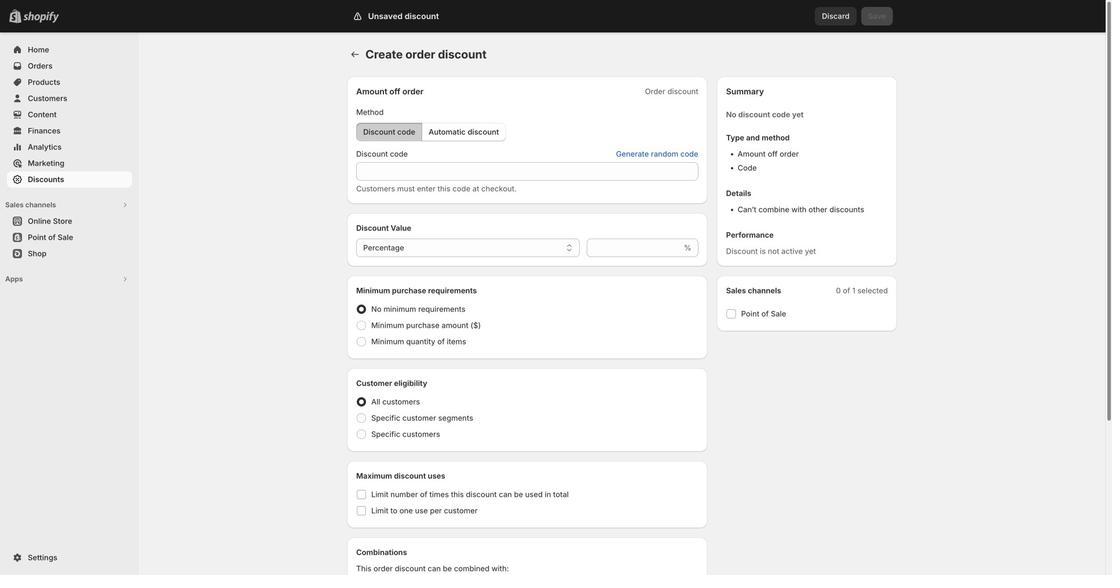 Task type: vqa. For each thing, say whether or not it's contained in the screenshot.
text field
yes



Task type: locate. For each thing, give the bounding box(es) containing it.
None text field
[[587, 239, 682, 257]]

shopify image
[[23, 11, 59, 23]]

None text field
[[356, 162, 698, 181]]



